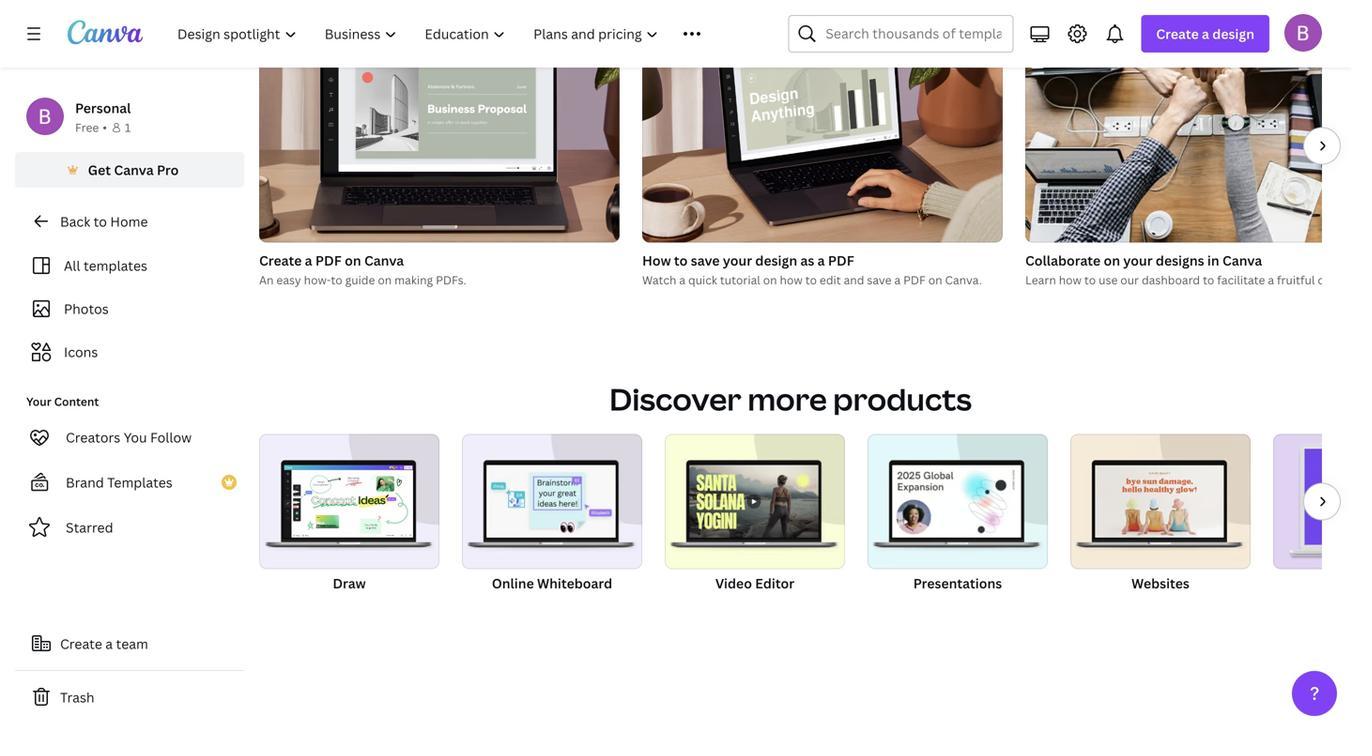 Task type: vqa. For each thing, say whether or not it's contained in the screenshot.
Online Whiteboard link
yes



Task type: locate. For each thing, give the bounding box(es) containing it.
discover
[[609, 379, 742, 420]]

2 how from the left
[[1059, 272, 1082, 288]]

how inside the collaborate on your designs in canva learn how to use our dashboard to facilitate a fruitful collabo
[[1059, 272, 1082, 288]]

content
[[54, 394, 99, 409]]

editor
[[755, 575, 795, 592]]

pdf up how-
[[315, 251, 342, 269]]

0 vertical spatial save
[[691, 251, 720, 269]]

save right 'and'
[[867, 272, 892, 288]]

starred link
[[15, 509, 244, 547]]

create a team
[[60, 635, 148, 653]]

brand templates
[[66, 474, 173, 492]]

a inside dropdown button
[[1202, 25, 1210, 43]]

as
[[801, 251, 814, 269]]

design inside dropdown button
[[1213, 25, 1255, 43]]

on up guide
[[345, 251, 361, 269]]

video editor image
[[665, 434, 845, 569]]

your
[[26, 394, 51, 409]]

top level navigation element
[[165, 15, 743, 53], [165, 15, 743, 53]]

your inside how to save your design as a pdf watch a quick tutorial on how to edit and save a pdf on canva.
[[723, 251, 752, 269]]

your up tutorial
[[723, 251, 752, 269]]

2 horizontal spatial pdf
[[904, 272, 926, 288]]

2 your from the left
[[1123, 251, 1153, 269]]

free
[[75, 120, 99, 135]]

1 horizontal spatial save
[[867, 272, 892, 288]]

to down in
[[1203, 272, 1215, 288]]

online whiteboard
[[492, 575, 612, 592]]

pdf up edit
[[828, 251, 854, 269]]

0 horizontal spatial create
[[60, 635, 102, 653]]

1 how from the left
[[780, 272, 803, 288]]

photos link
[[26, 291, 233, 327]]

create inside button
[[60, 635, 102, 653]]

canva left pro
[[114, 161, 154, 179]]

create inside dropdown button
[[1156, 25, 1199, 43]]

canva
[[114, 161, 154, 179], [364, 251, 404, 269], [1223, 251, 1262, 269]]

canva up guide
[[364, 251, 404, 269]]

2 horizontal spatial canva
[[1223, 251, 1262, 269]]

design left the as
[[755, 251, 797, 269]]

how down the as
[[780, 272, 803, 288]]

1 horizontal spatial canva
[[364, 251, 404, 269]]

your
[[723, 251, 752, 269], [1123, 251, 1153, 269]]

0 horizontal spatial pdf
[[315, 251, 342, 269]]

create for create a team
[[60, 635, 102, 653]]

0 horizontal spatial save
[[691, 251, 720, 269]]

0 horizontal spatial design
[[755, 251, 797, 269]]

1
[[125, 120, 131, 135]]

collaborate on your designs in canva image
[[1025, 2, 1352, 243]]

tutorial
[[720, 272, 760, 288]]

in
[[1208, 251, 1220, 269]]

collaborate on your designs in canva learn how to use our dashboard to facilitate a fruitful collabo
[[1025, 251, 1352, 288]]

1 horizontal spatial design
[[1213, 25, 1255, 43]]

guide
[[345, 272, 375, 288]]

create
[[1156, 25, 1199, 43], [259, 251, 302, 269], [60, 635, 102, 653]]

personal
[[75, 99, 131, 117]]

on
[[345, 251, 361, 269], [1104, 251, 1120, 269], [378, 272, 392, 288], [763, 272, 777, 288], [929, 272, 942, 288]]

your up our
[[1123, 251, 1153, 269]]

draw
[[333, 575, 366, 592]]

trash
[[60, 689, 94, 707]]

a
[[1202, 25, 1210, 43], [305, 251, 312, 269], [818, 251, 825, 269], [679, 272, 686, 288], [894, 272, 901, 288], [1268, 272, 1274, 288], [105, 635, 113, 653]]

1 your from the left
[[723, 251, 752, 269]]

1 horizontal spatial create
[[259, 251, 302, 269]]

design
[[1213, 25, 1255, 43], [755, 251, 797, 269]]

on up 'use'
[[1104, 251, 1120, 269]]

all templates link
[[26, 248, 233, 284]]

how
[[642, 251, 671, 269]]

websites image
[[1071, 434, 1251, 569]]

on inside the collaborate on your designs in canva learn how to use our dashboard to facilitate a fruitful collabo
[[1104, 251, 1120, 269]]

how
[[780, 272, 803, 288], [1059, 272, 1082, 288]]

use
[[1099, 272, 1118, 288]]

0 horizontal spatial your
[[723, 251, 752, 269]]

starred
[[66, 519, 113, 537]]

draw link
[[259, 434, 439, 613]]

bob builder image
[[1285, 14, 1322, 51]]

0 vertical spatial create
[[1156, 25, 1199, 43]]

to left guide
[[331, 272, 342, 288]]

2 vertical spatial create
[[60, 635, 102, 653]]

learn
[[1025, 272, 1056, 288]]

back to home
[[60, 213, 148, 231]]

0 vertical spatial design
[[1213, 25, 1255, 43]]

how down collaborate
[[1059, 272, 1082, 288]]

canva up facilitate at the right of page
[[1223, 251, 1262, 269]]

creators you follow
[[66, 429, 192, 447]]

collaborate on your designs in canva link
[[1025, 250, 1352, 271]]

photos
[[64, 300, 109, 318]]

back
[[60, 213, 90, 231]]

None search field
[[788, 15, 1014, 53]]

brand
[[66, 474, 104, 492]]

1 horizontal spatial your
[[1123, 251, 1153, 269]]

0 horizontal spatial how
[[780, 272, 803, 288]]

save
[[691, 251, 720, 269], [867, 272, 892, 288]]

to left 'use'
[[1085, 272, 1096, 288]]

canva inside the collaborate on your designs in canva learn how to use our dashboard to facilitate a fruitful collabo
[[1223, 251, 1262, 269]]

how-
[[304, 272, 331, 288]]

create inside create a pdf on canva an easy how-to guide on making pdfs.
[[259, 251, 302, 269]]

how to save your design as a pdf image
[[642, 2, 1003, 243]]

quick
[[688, 272, 717, 288]]

team
[[116, 635, 148, 653]]

1 horizontal spatial how
[[1059, 272, 1082, 288]]

pdf left 'canva.'
[[904, 272, 926, 288]]

pdf
[[315, 251, 342, 269], [828, 251, 854, 269], [904, 272, 926, 288]]

create a design button
[[1141, 15, 1270, 53]]

0 horizontal spatial canva
[[114, 161, 154, 179]]

1 vertical spatial design
[[755, 251, 797, 269]]

1 vertical spatial create
[[259, 251, 302, 269]]

home
[[110, 213, 148, 231]]

pdf inside create a pdf on canva an easy how-to guide on making pdfs.
[[315, 251, 342, 269]]

discover more products
[[609, 379, 972, 420]]

video editor link
[[665, 434, 845, 613]]

design left bob builder "image"
[[1213, 25, 1255, 43]]

to
[[94, 213, 107, 231], [674, 251, 688, 269], [331, 272, 342, 288], [805, 272, 817, 288], [1085, 272, 1096, 288], [1203, 272, 1215, 288]]

2 horizontal spatial create
[[1156, 25, 1199, 43]]

easy
[[276, 272, 301, 288]]

save up quick
[[691, 251, 720, 269]]

1 vertical spatial save
[[867, 272, 892, 288]]



Task type: describe. For each thing, give the bounding box(es) containing it.
pdfs.
[[436, 272, 466, 288]]

design inside how to save your design as a pdf watch a quick tutorial on how to edit and save a pdf on canva.
[[755, 251, 797, 269]]

online
[[492, 575, 534, 592]]

to left edit
[[805, 272, 817, 288]]

your inside the collaborate on your designs in canva learn how to use our dashboard to facilitate a fruitful collabo
[[1123, 251, 1153, 269]]

edit
[[820, 272, 841, 288]]

more
[[748, 379, 827, 420]]

templates
[[84, 257, 147, 275]]

canva inside create a pdf on canva an easy how-to guide on making pdfs.
[[364, 251, 404, 269]]

designs
[[1156, 251, 1204, 269]]

pro
[[157, 161, 179, 179]]

a inside the collaborate on your designs in canva learn how to use our dashboard to facilitate a fruitful collabo
[[1268, 272, 1274, 288]]

video
[[715, 575, 752, 592]]

making
[[395, 272, 433, 288]]

online whiteboard link
[[462, 434, 642, 613]]

creators you follow link
[[15, 419, 244, 456]]

how inside how to save your design as a pdf watch a quick tutorial on how to edit and save a pdf on canva.
[[780, 272, 803, 288]]

how to save your design as a pdf link
[[642, 250, 1003, 271]]

all
[[64, 257, 80, 275]]

create a design
[[1156, 25, 1255, 43]]

get
[[88, 161, 111, 179]]

collaborate
[[1025, 251, 1101, 269]]

brand templates link
[[15, 464, 244, 501]]

•
[[103, 120, 107, 135]]

to inside create a pdf on canva an easy how-to guide on making pdfs.
[[331, 272, 342, 288]]

create a pdf on canva an easy how-to guide on making pdfs.
[[259, 251, 466, 288]]

you
[[124, 429, 147, 447]]

how to save your design as a pdf watch a quick tutorial on how to edit and save a pdf on canva.
[[642, 251, 982, 288]]

our
[[1121, 272, 1139, 288]]

create a pdf on canva link
[[259, 250, 620, 271]]

to right back
[[94, 213, 107, 231]]

canva.
[[945, 272, 982, 288]]

websites
[[1132, 575, 1190, 592]]

create a pdf on canva image
[[259, 2, 620, 243]]

all templates
[[64, 257, 147, 275]]

on left 'canva.'
[[929, 272, 942, 288]]

watch
[[642, 272, 677, 288]]

products
[[833, 379, 972, 420]]

online whiteboard image
[[462, 434, 642, 569]]

fruitful
[[1277, 272, 1315, 288]]

create for create a design
[[1156, 25, 1199, 43]]

get canva pro button
[[15, 152, 244, 188]]

on right tutorial
[[763, 272, 777, 288]]

create a team button
[[15, 625, 244, 663]]

presentations link
[[868, 434, 1048, 613]]

websites link
[[1071, 434, 1251, 613]]

free •
[[75, 120, 107, 135]]

presentations
[[913, 575, 1002, 592]]

get canva pro
[[88, 161, 179, 179]]

a inside button
[[105, 635, 113, 653]]

a inside create a pdf on canva an easy how-to guide on making pdfs.
[[305, 251, 312, 269]]

templates
[[107, 474, 173, 492]]

icons
[[64, 343, 98, 361]]

video editor
[[715, 575, 795, 592]]

back to home link
[[15, 203, 244, 240]]

icons link
[[26, 334, 233, 370]]

presentations image
[[868, 434, 1048, 569]]

your content
[[26, 394, 99, 409]]

1 horizontal spatial pdf
[[828, 251, 854, 269]]

collabo
[[1318, 272, 1352, 288]]

an
[[259, 272, 274, 288]]

Search search field
[[826, 16, 1001, 52]]

create for create a pdf on canva an easy how-to guide on making pdfs.
[[259, 251, 302, 269]]

and
[[844, 272, 864, 288]]

facilitate
[[1217, 272, 1265, 288]]

follow
[[150, 429, 192, 447]]

draw image
[[259, 434, 439, 569]]

whiteboard
[[537, 575, 612, 592]]

creators
[[66, 429, 120, 447]]

to right how
[[674, 251, 688, 269]]

canva inside button
[[114, 161, 154, 179]]

prototypes image
[[1273, 434, 1352, 569]]

trash link
[[15, 679, 244, 717]]

on right guide
[[378, 272, 392, 288]]

dashboard
[[1142, 272, 1200, 288]]



